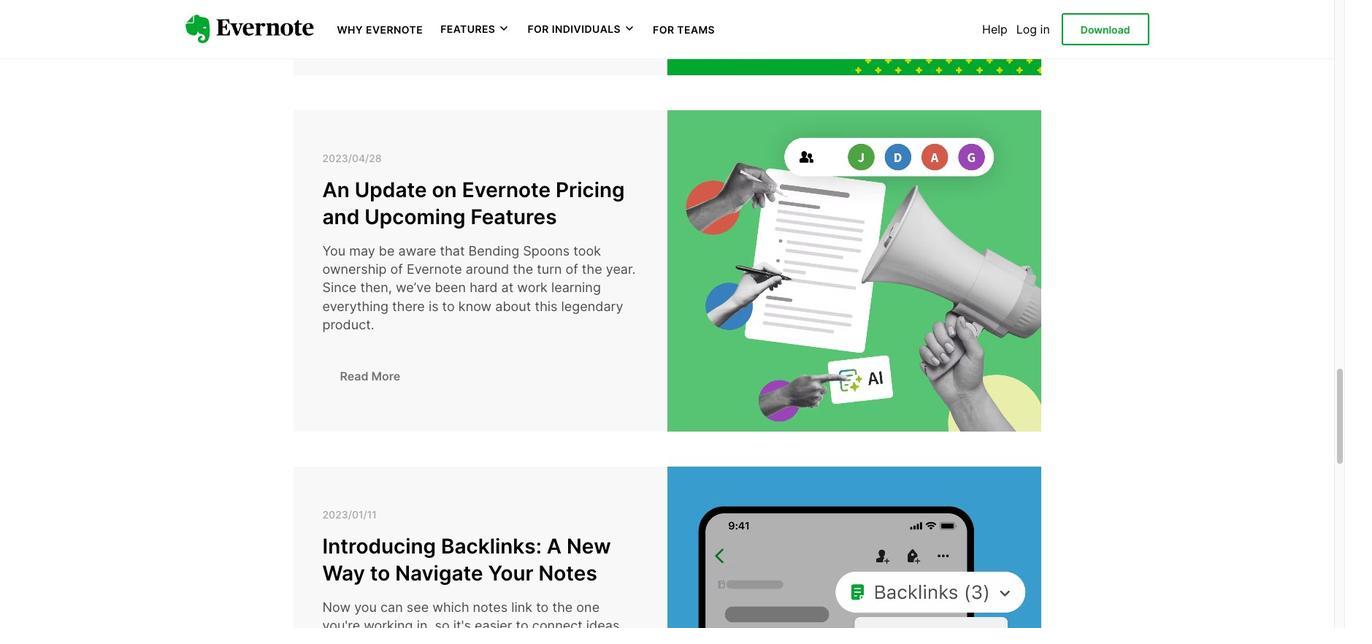 Task type: describe. For each thing, give the bounding box(es) containing it.
way
[[323, 561, 365, 586]]

an update on evernote pricing and upcoming features link
[[323, 177, 638, 230]]

read more for second "read more" link from the bottom of the page
[[340, 12, 401, 27]]

why evernote link
[[337, 22, 423, 37]]

your
[[488, 561, 534, 586]]

on
[[432, 178, 457, 203]]

read for second "read more" link from the bottom of the page
[[340, 12, 369, 27]]

easier
[[475, 618, 513, 628]]

2 read more link from the top
[[323, 361, 418, 391]]

navigate
[[395, 561, 483, 586]]

been
[[435, 280, 466, 295]]

and
[[323, 204, 360, 229]]

you
[[354, 600, 377, 615]]

2023/04/28
[[323, 152, 382, 164]]

why
[[337, 23, 363, 36]]

you're
[[323, 618, 360, 628]]

0 horizontal spatial the
[[513, 262, 533, 277]]

features button
[[441, 22, 510, 36]]

in,
[[417, 618, 431, 628]]

this
[[535, 298, 558, 314]]

now
[[323, 600, 351, 615]]

aware
[[399, 243, 436, 259]]

for for for teams
[[653, 23, 675, 36]]

more for second "read more" link from the top of the page
[[372, 369, 401, 383]]

individuals
[[552, 23, 621, 35]]

turn
[[537, 262, 562, 277]]

a
[[547, 534, 562, 559]]

legendary
[[562, 298, 624, 314]]

log in
[[1017, 22, 1051, 37]]

at
[[502, 280, 514, 295]]

help link
[[983, 22, 1008, 37]]

learning
[[552, 280, 601, 295]]

download link
[[1062, 13, 1150, 45]]

1 read more link from the top
[[323, 5, 418, 34]]

new
[[567, 534, 611, 559]]

work
[[518, 280, 548, 295]]

that
[[440, 243, 465, 259]]

then,
[[360, 280, 392, 295]]

spoons
[[523, 243, 570, 259]]

you may be aware that bending spoons took ownership of evernote around the turn of the year. since then, we've been hard at work learning everything there is to know about this legendary product.
[[323, 243, 636, 332]]

see
[[407, 600, 429, 615]]



Task type: vqa. For each thing, say whether or not it's contained in the screenshot.
Document
no



Task type: locate. For each thing, give the bounding box(es) containing it.
1 vertical spatial read
[[340, 369, 369, 383]]

product.
[[323, 317, 375, 332]]

the up 'connect'
[[553, 600, 573, 615]]

may
[[349, 243, 375, 259]]

more right "why"
[[372, 12, 401, 27]]

for for for individuals
[[528, 23, 549, 35]]

to inside introducing backlinks: a new way to navigate your notes
[[370, 561, 390, 586]]

0 horizontal spatial of
[[391, 262, 403, 277]]

since
[[323, 280, 357, 295]]

1 of from the left
[[391, 262, 403, 277]]

2 horizontal spatial the
[[582, 262, 603, 277]]

1 vertical spatial evernote
[[462, 178, 551, 203]]

2 of from the left
[[566, 262, 578, 277]]

to right link
[[536, 600, 549, 615]]

read more
[[340, 12, 401, 27], [340, 369, 401, 383]]

for teams
[[653, 23, 715, 36]]

to down the introducing
[[370, 561, 390, 586]]

pricing
[[556, 178, 625, 203]]

0 vertical spatial more
[[372, 12, 401, 27]]

2 more from the top
[[372, 369, 401, 383]]

1 horizontal spatial the
[[553, 600, 573, 615]]

upcoming
[[365, 204, 466, 229]]

backlinks:
[[441, 534, 542, 559]]

0 vertical spatial read
[[340, 12, 369, 27]]

now you can see which notes link to the one you're working in, so it's easier to connect idea
[[323, 600, 620, 628]]

you
[[323, 243, 346, 259]]

1 vertical spatial features
[[471, 204, 557, 229]]

is
[[429, 298, 439, 314]]

introducing
[[323, 534, 436, 559]]

read more link
[[323, 5, 418, 34], [323, 361, 418, 391]]

evernote up been
[[407, 262, 462, 277]]

1 horizontal spatial for
[[653, 23, 675, 36]]

update
[[355, 178, 427, 203]]

everything
[[323, 298, 389, 314]]

evernote inside an update on evernote pricing and upcoming features
[[462, 178, 551, 203]]

more down product.
[[372, 369, 401, 383]]

1 horizontal spatial of
[[566, 262, 578, 277]]

for individuals button
[[528, 22, 636, 36]]

we've
[[396, 280, 431, 295]]

2023/01/11
[[323, 508, 377, 521]]

features inside an update on evernote pricing and upcoming features
[[471, 204, 557, 229]]

2 read more from the top
[[340, 369, 401, 383]]

introducing backlinks: a new way to navigate your notes
[[323, 534, 611, 586]]

the down took
[[582, 262, 603, 277]]

0 vertical spatial read more link
[[323, 5, 418, 34]]

1 vertical spatial read more
[[340, 369, 401, 383]]

for individuals
[[528, 23, 621, 35]]

0 vertical spatial features
[[441, 23, 496, 35]]

features inside button
[[441, 23, 496, 35]]

bending
[[469, 243, 520, 259]]

to down link
[[516, 618, 529, 628]]

for teams link
[[653, 22, 715, 37]]

download
[[1081, 23, 1131, 36]]

to inside you may be aware that bending spoons took ownership of evernote around the turn of the year. since then, we've been hard at work learning everything there is to know about this legendary product.
[[442, 298, 455, 314]]

more
[[372, 12, 401, 27], [372, 369, 401, 383]]

about
[[496, 298, 531, 314]]

the up work at left
[[513, 262, 533, 277]]

to right the is
[[442, 298, 455, 314]]

1 vertical spatial read more link
[[323, 361, 418, 391]]

notes
[[473, 600, 508, 615]]

an update on evernote pricing and upcoming features
[[323, 178, 625, 229]]

took
[[574, 243, 601, 259]]

there
[[392, 298, 425, 314]]

2 read from the top
[[340, 369, 369, 383]]

2 vertical spatial evernote
[[407, 262, 462, 277]]

1 vertical spatial more
[[372, 369, 401, 383]]

of down be
[[391, 262, 403, 277]]

evernote
[[366, 23, 423, 36], [462, 178, 551, 203], [407, 262, 462, 277]]

one
[[577, 600, 600, 615]]

log in link
[[1017, 22, 1051, 37]]

year.
[[606, 262, 636, 277]]

link
[[512, 600, 533, 615]]

it's
[[454, 618, 471, 628]]

introducing backlinks: a new way to navigate your notes link
[[323, 534, 638, 587]]

for inside button
[[528, 23, 549, 35]]

of
[[391, 262, 403, 277], [566, 262, 578, 277]]

in
[[1041, 22, 1051, 37]]

the
[[513, 262, 533, 277], [582, 262, 603, 277], [553, 600, 573, 615]]

0 horizontal spatial for
[[528, 23, 549, 35]]

which
[[433, 600, 469, 615]]

to
[[442, 298, 455, 314], [370, 561, 390, 586], [536, 600, 549, 615], [516, 618, 529, 628]]

for left teams
[[653, 23, 675, 36]]

more for second "read more" link from the bottom of the page
[[372, 12, 401, 27]]

for left individuals
[[528, 23, 549, 35]]

evernote logo image
[[185, 15, 314, 44]]

connect
[[533, 618, 583, 628]]

why evernote
[[337, 23, 423, 36]]

evernote inside you may be aware that bending spoons took ownership of evernote around the turn of the year. since then, we've been hard at work learning everything there is to know about this legendary product.
[[407, 262, 462, 277]]

evernote right "why"
[[366, 23, 423, 36]]

teams
[[678, 23, 715, 36]]

0 vertical spatial evernote
[[366, 23, 423, 36]]

an
[[323, 178, 350, 203]]

around
[[466, 262, 509, 277]]

of up learning
[[566, 262, 578, 277]]

the inside "now you can see which notes link to the one you're working in, so it's easier to connect idea"
[[553, 600, 573, 615]]

read
[[340, 12, 369, 27], [340, 369, 369, 383]]

so
[[435, 618, 450, 628]]

read for second "read more" link from the top of the page
[[340, 369, 369, 383]]

be
[[379, 243, 395, 259]]

read more for second "read more" link from the top of the page
[[340, 369, 401, 383]]

log
[[1017, 22, 1038, 37]]

ownership
[[323, 262, 387, 277]]

features
[[441, 23, 496, 35], [471, 204, 557, 229]]

1 read more from the top
[[340, 12, 401, 27]]

help
[[983, 22, 1008, 37]]

hard
[[470, 280, 498, 295]]

can
[[381, 600, 403, 615]]

know
[[459, 298, 492, 314]]

notes
[[539, 561, 598, 586]]

1 read from the top
[[340, 12, 369, 27]]

1 more from the top
[[372, 12, 401, 27]]

evernote right on
[[462, 178, 551, 203]]

for
[[528, 23, 549, 35], [653, 23, 675, 36]]

0 vertical spatial read more
[[340, 12, 401, 27]]

working
[[364, 618, 413, 628]]



